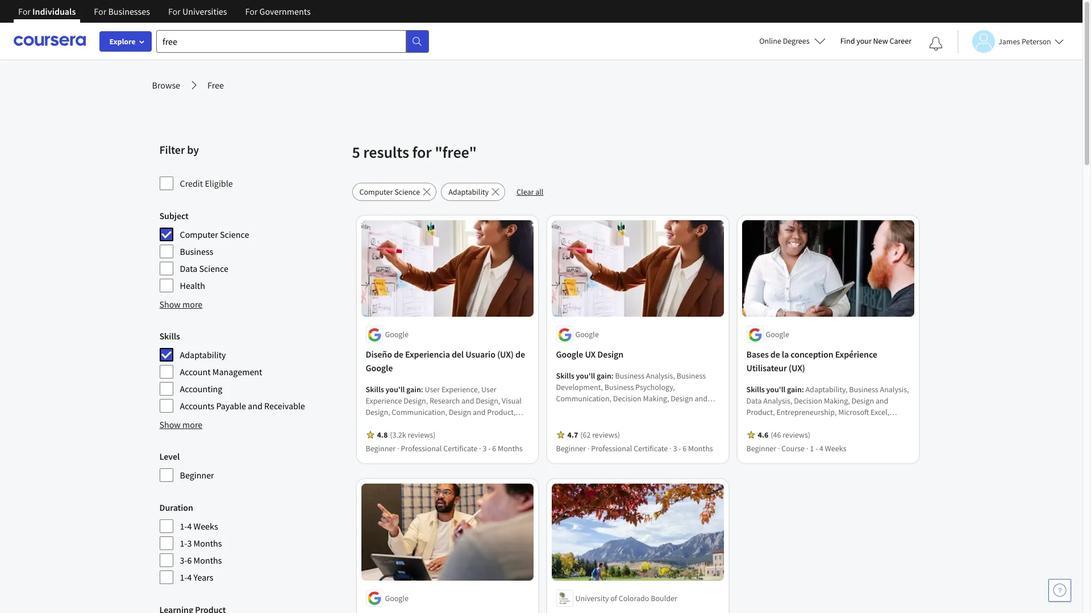 Task type: vqa. For each thing, say whether or not it's contained in the screenshot.
the Computer inside the COMPUTER SCIENCE BUTTON
yes



Task type: describe. For each thing, give the bounding box(es) containing it.
1 horizontal spatial and
[[812, 419, 825, 429]]

4.6 (46 reviews)
[[758, 430, 810, 441]]

computer inside subject group
[[180, 229, 218, 240]]

beginner · professional certificate · 3 - 6 months for experiencia
[[366, 444, 523, 454]]

filter by
[[159, 143, 199, 157]]

duration
[[159, 502, 193, 514]]

weeks inside duration group
[[194, 521, 218, 532]]

0 vertical spatial analysis,
[[880, 385, 909, 395]]

career
[[890, 36, 911, 46]]

universities
[[182, 6, 227, 17]]

expérience
[[835, 349, 877, 361]]

payable
[[216, 401, 246, 412]]

(ux) inside the bases de la conception expérience utilisateur (ux)
[[789, 363, 805, 374]]

0 vertical spatial design
[[597, 349, 623, 361]]

level
[[159, 451, 180, 463]]

de for diseño
[[394, 349, 403, 361]]

governments
[[259, 6, 311, 17]]

3 inside duration group
[[187, 538, 192, 550]]

experiencia
[[405, 349, 450, 361]]

clear all button
[[510, 183, 550, 201]]

help center image
[[1053, 584, 1067, 598]]

1
[[810, 444, 814, 454]]

show for health
[[159, 299, 181, 310]]

1- for 1-4 weeks
[[180, 521, 187, 532]]

management
[[212, 367, 262, 378]]

for for businesses
[[94, 6, 106, 17]]

university of colorado boulder
[[575, 594, 677, 604]]

you'll for ux
[[576, 371, 595, 382]]

4 · from the left
[[669, 444, 671, 454]]

colorado
[[619, 594, 649, 604]]

de for bases
[[770, 349, 780, 361]]

2 vertical spatial science
[[199, 263, 228, 274]]

bases de la conception expérience utilisateur (ux)
[[746, 349, 877, 374]]

excel,
[[871, 408, 889, 418]]

browse link
[[152, 78, 180, 92]]

new
[[873, 36, 888, 46]]

4.7
[[567, 430, 578, 441]]

(46
[[771, 430, 781, 441]]

data science
[[180, 263, 228, 274]]

find
[[840, 36, 855, 46]]

accounting
[[180, 384, 222, 395]]

clear all
[[517, 187, 543, 197]]

4.6
[[758, 430, 768, 441]]

beginner inside level group
[[180, 470, 214, 481]]

find your new career link
[[835, 34, 917, 48]]

beginner · course · 1 - 4 weeks
[[746, 444, 846, 454]]

4 for weeks
[[187, 521, 192, 532]]

0 horizontal spatial analysis,
[[763, 396, 792, 407]]

for for governments
[[245, 6, 258, 17]]

adaptability inside skills group
[[180, 349, 226, 361]]

computer science inside button
[[359, 187, 420, 197]]

gain for design
[[597, 371, 611, 382]]

show more button for health
[[159, 298, 202, 311]]

strategy
[[783, 419, 811, 429]]

diseño
[[366, 349, 392, 361]]

james peterson button
[[958, 30, 1064, 53]]

6 for diseño de experiencia del usuario (ux) de google
[[492, 444, 496, 454]]

6 inside duration group
[[187, 555, 192, 567]]

credit
[[180, 178, 203, 189]]

diseño de experiencia del usuario (ux) de google
[[366, 349, 525, 374]]

3 · from the left
[[588, 444, 590, 454]]

certificate for experiencia
[[443, 444, 478, 454]]

online
[[759, 36, 781, 46]]

(62
[[580, 430, 591, 441]]

account management
[[180, 367, 262, 378]]

duration group
[[159, 501, 345, 585]]

adaptability inside button
[[448, 187, 489, 197]]

3-6 months
[[180, 555, 222, 567]]

browse
[[152, 80, 180, 91]]

more for accounts payable and receivable
[[182, 419, 202, 431]]

data inside subject group
[[180, 263, 197, 274]]

accounts
[[180, 401, 214, 412]]

years
[[194, 572, 213, 584]]

show for accounts payable and receivable
[[159, 419, 181, 431]]

conception
[[791, 349, 833, 361]]

skills down diseño
[[366, 385, 384, 395]]

filter
[[159, 143, 185, 157]]

computer science button
[[352, 183, 437, 201]]

for individuals
[[18, 6, 76, 17]]

4.8
[[377, 430, 388, 441]]

3-
[[180, 555, 187, 567]]

subject
[[159, 210, 189, 222]]

bases
[[746, 349, 769, 361]]

eligible
[[205, 178, 233, 189]]

more for health
[[182, 299, 202, 310]]

for businesses
[[94, 6, 150, 17]]

find your new career
[[840, 36, 911, 46]]

1-3 months
[[180, 538, 222, 550]]

5
[[352, 142, 360, 163]]

business inside subject group
[[180, 246, 213, 257]]

show more button for accounts payable and receivable
[[159, 418, 202, 432]]

- for diseño de experiencia del usuario (ux) de google
[[488, 444, 491, 454]]

level group
[[159, 450, 345, 483]]

clear
[[517, 187, 534, 197]]

explore
[[109, 36, 136, 47]]

boulder
[[651, 594, 677, 604]]

bases de la conception expérience utilisateur (ux) link
[[746, 348, 910, 375]]

0 vertical spatial 4
[[819, 444, 823, 454]]

2 horizontal spatial skills you'll gain :
[[746, 385, 806, 395]]

skills inside group
[[159, 331, 180, 342]]

university
[[575, 594, 609, 604]]

professional for experiencia
[[401, 444, 442, 454]]

and inside skills group
[[248, 401, 262, 412]]

entrepreneurship,
[[777, 408, 837, 418]]

you'll for de
[[386, 385, 405, 395]]

2 horizontal spatial you'll
[[766, 385, 786, 395]]

adaptability button
[[441, 183, 505, 201]]

of
[[610, 594, 617, 604]]

for for individuals
[[18, 6, 31, 17]]

health
[[180, 280, 205, 292]]

degrees
[[783, 36, 810, 46]]

3 for diseño de experiencia del usuario (ux) de google
[[483, 444, 487, 454]]

5 · from the left
[[778, 444, 780, 454]]

4.8 (3.2k reviews)
[[377, 430, 436, 441]]

product,
[[746, 408, 775, 418]]

design inside adaptability, business analysis, data analysis, decision making, design and product, entrepreneurship, microsoft excel, resilience, strategy and operations, user experience
[[852, 396, 874, 407]]

2 de from the left
[[515, 349, 525, 361]]

james peterson
[[998, 36, 1051, 46]]

explore button
[[99, 31, 152, 52]]

What do you want to learn? text field
[[156, 30, 406, 53]]

5 results for "free"
[[352, 142, 477, 163]]



Task type: locate. For each thing, give the bounding box(es) containing it.
3 for from the left
[[168, 6, 181, 17]]

3 1- from the top
[[180, 572, 187, 584]]

you'll down utilisateur
[[766, 385, 786, 395]]

3 for google ux design
[[673, 444, 677, 454]]

0 vertical spatial (ux)
[[497, 349, 514, 361]]

and
[[876, 396, 888, 407], [248, 401, 262, 412], [812, 419, 825, 429]]

0 vertical spatial 1-
[[180, 521, 187, 532]]

skills you'll gain : for ux
[[556, 371, 615, 382]]

0 horizontal spatial design
[[597, 349, 623, 361]]

1 vertical spatial computer science
[[180, 229, 249, 240]]

0 horizontal spatial computer science
[[180, 229, 249, 240]]

show more down accounts
[[159, 419, 202, 431]]

science up the "health" at the left
[[199, 263, 228, 274]]

computer science
[[359, 187, 420, 197], [180, 229, 249, 240]]

for for universities
[[168, 6, 181, 17]]

for left universities
[[168, 6, 181, 17]]

3
[[483, 444, 487, 454], [673, 444, 677, 454], [187, 538, 192, 550]]

beginner for bases de la conception expérience utilisateur (ux)
[[746, 444, 776, 454]]

operations,
[[827, 419, 866, 429]]

for
[[18, 6, 31, 17], [94, 6, 106, 17], [168, 6, 181, 17], [245, 6, 258, 17]]

for left individuals
[[18, 6, 31, 17]]

design right ux
[[597, 349, 623, 361]]

computer science down the 'results'
[[359, 187, 420, 197]]

1 vertical spatial (ux)
[[789, 363, 805, 374]]

1 horizontal spatial professional
[[591, 444, 632, 454]]

weeks
[[825, 444, 846, 454], [194, 521, 218, 532]]

6 · from the left
[[806, 444, 808, 454]]

0 horizontal spatial -
[[488, 444, 491, 454]]

accounts payable and receivable
[[180, 401, 305, 412]]

1 horizontal spatial weeks
[[825, 444, 846, 454]]

0 horizontal spatial weeks
[[194, 521, 218, 532]]

you'll
[[576, 371, 595, 382], [386, 385, 405, 395], [766, 385, 786, 395]]

4 left years
[[187, 572, 192, 584]]

3 reviews) from the left
[[783, 430, 810, 441]]

0 horizontal spatial (ux)
[[497, 349, 514, 361]]

by
[[187, 143, 199, 157]]

months
[[498, 444, 523, 454], [688, 444, 713, 454], [194, 538, 222, 550], [194, 555, 222, 567]]

reviews) right the (3.2k
[[408, 430, 436, 441]]

beginner down 4.7
[[556, 444, 586, 454]]

de inside the bases de la conception expérience utilisateur (ux)
[[770, 349, 780, 361]]

1 horizontal spatial you'll
[[576, 371, 595, 382]]

"free"
[[435, 142, 477, 163]]

2 - from the left
[[679, 444, 681, 454]]

and down entrepreneurship,
[[812, 419, 825, 429]]

1- for 1-3 months
[[180, 538, 187, 550]]

business
[[180, 246, 213, 257], [849, 385, 878, 395]]

1-
[[180, 521, 187, 532], [180, 538, 187, 550], [180, 572, 187, 584]]

1 show more button from the top
[[159, 298, 202, 311]]

: down experiencia
[[421, 385, 423, 395]]

skills group
[[159, 330, 345, 414]]

1- up 3-
[[180, 538, 187, 550]]

0 vertical spatial computer science
[[359, 187, 420, 197]]

1 horizontal spatial -
[[679, 444, 681, 454]]

adaptability, business analysis, data analysis, decision making, design and product, entrepreneurship, microsoft excel, resilience, strategy and operations, user experience
[[746, 385, 909, 441]]

:
[[611, 371, 614, 382], [421, 385, 423, 395], [802, 385, 804, 395]]

1 reviews) from the left
[[408, 430, 436, 441]]

2 vertical spatial 1-
[[180, 572, 187, 584]]

0 horizontal spatial reviews)
[[408, 430, 436, 441]]

more down accounts
[[182, 419, 202, 431]]

2 1- from the top
[[180, 538, 187, 550]]

1- for 1-4 years
[[180, 572, 187, 584]]

- for google ux design
[[679, 444, 681, 454]]

4 for from the left
[[245, 6, 258, 17]]

analysis, up excel,
[[880, 385, 909, 395]]

0 horizontal spatial gain
[[406, 385, 421, 395]]

4
[[819, 444, 823, 454], [187, 521, 192, 532], [187, 572, 192, 584]]

1 horizontal spatial beginner · professional certificate · 3 - 6 months
[[556, 444, 713, 454]]

computer science inside subject group
[[180, 229, 249, 240]]

skills you'll gain : down google ux design
[[556, 371, 615, 382]]

google inside diseño de experiencia del usuario (ux) de google
[[366, 363, 393, 374]]

0 horizontal spatial 3
[[187, 538, 192, 550]]

1 horizontal spatial design
[[852, 396, 874, 407]]

google ux design link
[[556, 348, 719, 362]]

gain down google ux design
[[597, 371, 611, 382]]

del
[[452, 349, 464, 361]]

beginner · professional certificate · 3 - 6 months for design
[[556, 444, 713, 454]]

0 horizontal spatial data
[[180, 263, 197, 274]]

science up the "data science"
[[220, 229, 249, 240]]

2 professional from the left
[[591, 444, 632, 454]]

2 show more button from the top
[[159, 418, 202, 432]]

(ux) right usuario
[[497, 349, 514, 361]]

0 vertical spatial weeks
[[825, 444, 846, 454]]

show more down the "health" at the left
[[159, 299, 202, 310]]

skills you'll gain : down diseño
[[366, 385, 425, 395]]

diseño de experiencia del usuario (ux) de google link
[[366, 348, 529, 375]]

1 vertical spatial business
[[849, 385, 878, 395]]

show more button down accounts
[[159, 418, 202, 432]]

gain for experiencia
[[406, 385, 421, 395]]

beginner · professional certificate · 3 - 6 months down 4.8 (3.2k reviews) at the bottom left
[[366, 444, 523, 454]]

for
[[412, 142, 432, 163]]

adaptability
[[448, 187, 489, 197], [180, 349, 226, 361]]

: for design
[[611, 371, 614, 382]]

subject group
[[159, 209, 345, 293]]

skills you'll gain : for de
[[366, 385, 425, 395]]

1 horizontal spatial gain
[[597, 371, 611, 382]]

1 more from the top
[[182, 299, 202, 310]]

and right payable
[[248, 401, 262, 412]]

decision
[[794, 396, 822, 407]]

4 up the 1-3 months
[[187, 521, 192, 532]]

1 horizontal spatial analysis,
[[880, 385, 909, 395]]

beginner down 4.8
[[366, 444, 396, 454]]

1 horizontal spatial :
[[611, 371, 614, 382]]

2 horizontal spatial reviews)
[[783, 430, 810, 441]]

1 vertical spatial computer
[[180, 229, 218, 240]]

user
[[867, 419, 882, 429]]

usuario
[[465, 349, 495, 361]]

2 · from the left
[[479, 444, 481, 454]]

online degrees
[[759, 36, 810, 46]]

6 for google ux design
[[683, 444, 687, 454]]

show more for health
[[159, 299, 202, 310]]

google
[[385, 330, 409, 340], [575, 330, 599, 340], [766, 330, 789, 340], [556, 349, 583, 361], [366, 363, 393, 374], [385, 594, 409, 604]]

2 show more from the top
[[159, 419, 202, 431]]

analysis, up product,
[[763, 396, 792, 407]]

1 horizontal spatial 3
[[483, 444, 487, 454]]

2 horizontal spatial and
[[876, 396, 888, 407]]

1- down duration
[[180, 521, 187, 532]]

experience
[[746, 430, 783, 441]]

1 vertical spatial show more
[[159, 419, 202, 431]]

1 vertical spatial design
[[852, 396, 874, 407]]

1 vertical spatial 4
[[187, 521, 192, 532]]

1 vertical spatial show
[[159, 419, 181, 431]]

beginner for google ux design
[[556, 444, 586, 454]]

1 beginner · professional certificate · 3 - 6 months from the left
[[366, 444, 523, 454]]

3 de from the left
[[770, 349, 780, 361]]

1 show from the top
[[159, 299, 181, 310]]

0 horizontal spatial :
[[421, 385, 423, 395]]

1 vertical spatial more
[[182, 419, 202, 431]]

None search field
[[156, 30, 429, 53]]

professional for design
[[591, 444, 632, 454]]

0 horizontal spatial certificate
[[443, 444, 478, 454]]

1 horizontal spatial reviews)
[[592, 430, 620, 441]]

·
[[397, 444, 399, 454], [479, 444, 481, 454], [588, 444, 590, 454], [669, 444, 671, 454], [778, 444, 780, 454], [806, 444, 808, 454]]

1 de from the left
[[394, 349, 403, 361]]

1 vertical spatial data
[[746, 396, 762, 407]]

1 horizontal spatial certificate
[[634, 444, 668, 454]]

data up the "health" at the left
[[180, 263, 197, 274]]

gain down experiencia
[[406, 385, 421, 395]]

2 reviews) from the left
[[592, 430, 620, 441]]

peterson
[[1022, 36, 1051, 46]]

reviews) right the (62
[[592, 430, 620, 441]]

0 vertical spatial business
[[180, 246, 213, 257]]

0 horizontal spatial business
[[180, 246, 213, 257]]

la
[[782, 349, 789, 361]]

1 certificate from the left
[[443, 444, 478, 454]]

de right diseño
[[394, 349, 403, 361]]

0 vertical spatial show more button
[[159, 298, 202, 311]]

skills you'll gain : down utilisateur
[[746, 385, 806, 395]]

(ux) inside diseño de experiencia del usuario (ux) de google
[[497, 349, 514, 361]]

professional down 4.7 (62 reviews)
[[591, 444, 632, 454]]

computer inside computer science button
[[359, 187, 393, 197]]

1 horizontal spatial data
[[746, 396, 762, 407]]

james
[[998, 36, 1020, 46]]

you'll down google ux design
[[576, 371, 595, 382]]

coursera image
[[14, 32, 86, 50]]

skills up product,
[[746, 385, 765, 395]]

and up excel,
[[876, 396, 888, 407]]

2 show from the top
[[159, 419, 181, 431]]

for left businesses
[[94, 6, 106, 17]]

2 vertical spatial 4
[[187, 572, 192, 584]]

3 - from the left
[[815, 444, 818, 454]]

adaptability down "free"
[[448, 187, 489, 197]]

show up level
[[159, 419, 181, 431]]

all
[[535, 187, 543, 197]]

1 horizontal spatial business
[[849, 385, 878, 395]]

reviews)
[[408, 430, 436, 441], [592, 430, 620, 441], [783, 430, 810, 441]]

gain up decision
[[787, 385, 802, 395]]

1 · from the left
[[397, 444, 399, 454]]

skills you'll gain :
[[556, 371, 615, 382], [366, 385, 425, 395], [746, 385, 806, 395]]

skills
[[159, 331, 180, 342], [556, 371, 574, 382], [366, 385, 384, 395], [746, 385, 765, 395]]

0 horizontal spatial de
[[394, 349, 403, 361]]

reviews) for la
[[783, 430, 810, 441]]

1 for from the left
[[18, 6, 31, 17]]

2 certificate from the left
[[634, 444, 668, 454]]

1 vertical spatial science
[[220, 229, 249, 240]]

6
[[492, 444, 496, 454], [683, 444, 687, 454], [187, 555, 192, 567]]

1 show more from the top
[[159, 299, 202, 310]]

data
[[180, 263, 197, 274], [746, 396, 762, 407]]

: up decision
[[802, 385, 804, 395]]

4 right 1
[[819, 444, 823, 454]]

1 horizontal spatial computer
[[359, 187, 393, 197]]

1- down 3-
[[180, 572, 187, 584]]

weeks up the 1-3 months
[[194, 521, 218, 532]]

2 horizontal spatial gain
[[787, 385, 802, 395]]

design
[[597, 349, 623, 361], [852, 396, 874, 407]]

science inside button
[[394, 187, 420, 197]]

2 more from the top
[[182, 419, 202, 431]]

2 horizontal spatial 3
[[673, 444, 677, 454]]

ux
[[585, 349, 596, 361]]

1 horizontal spatial (ux)
[[789, 363, 805, 374]]

1 vertical spatial 1-
[[180, 538, 187, 550]]

beginner · professional certificate · 3 - 6 months down 4.7 (62 reviews)
[[556, 444, 713, 454]]

2 horizontal spatial de
[[770, 349, 780, 361]]

show down the "health" at the left
[[159, 299, 181, 310]]

beginner for diseño de experiencia del usuario (ux) de google
[[366, 444, 396, 454]]

receivable
[[264, 401, 305, 412]]

1 professional from the left
[[401, 444, 442, 454]]

beginner up duration
[[180, 470, 214, 481]]

1 horizontal spatial adaptability
[[448, 187, 489, 197]]

1 1- from the top
[[180, 521, 187, 532]]

skills down google ux design
[[556, 371, 574, 382]]

science
[[394, 187, 420, 197], [220, 229, 249, 240], [199, 263, 228, 274]]

0 vertical spatial data
[[180, 263, 197, 274]]

0 vertical spatial show
[[159, 299, 181, 310]]

0 horizontal spatial skills you'll gain :
[[366, 385, 425, 395]]

you'll down diseño
[[386, 385, 405, 395]]

credit eligible
[[180, 178, 233, 189]]

utilisateur
[[746, 363, 787, 374]]

0 horizontal spatial you'll
[[386, 385, 405, 395]]

1 vertical spatial weeks
[[194, 521, 218, 532]]

resilience,
[[746, 419, 782, 429]]

skills up account
[[159, 331, 180, 342]]

0 vertical spatial science
[[394, 187, 420, 197]]

adaptability,
[[806, 385, 848, 395]]

2 horizontal spatial 6
[[683, 444, 687, 454]]

computer down subject
[[180, 229, 218, 240]]

for left governments
[[245, 6, 258, 17]]

professional down 4.8 (3.2k reviews) at the bottom left
[[401, 444, 442, 454]]

2 for from the left
[[94, 6, 106, 17]]

your
[[856, 36, 872, 46]]

free
[[207, 80, 224, 91]]

1 horizontal spatial skills you'll gain :
[[556, 371, 615, 382]]

show notifications image
[[929, 37, 943, 51]]

1 horizontal spatial de
[[515, 349, 525, 361]]

business up the "data science"
[[180, 246, 213, 257]]

adaptability up account
[[180, 349, 226, 361]]

science down 5 results for "free"
[[394, 187, 420, 197]]

0 horizontal spatial professional
[[401, 444, 442, 454]]

individuals
[[32, 6, 76, 17]]

banner navigation
[[9, 0, 320, 31]]

0 horizontal spatial 6
[[187, 555, 192, 567]]

2 beginner · professional certificate · 3 - 6 months from the left
[[556, 444, 713, 454]]

design up microsoft
[[852, 396, 874, 407]]

certificate
[[443, 444, 478, 454], [634, 444, 668, 454]]

1 horizontal spatial 6
[[492, 444, 496, 454]]

4.7 (62 reviews)
[[567, 430, 620, 441]]

business inside adaptability, business analysis, data analysis, decision making, design and product, entrepreneurship, microsoft excel, resilience, strategy and operations, user experience
[[849, 385, 878, 395]]

1 vertical spatial show more button
[[159, 418, 202, 432]]

business up microsoft
[[849, 385, 878, 395]]

making,
[[824, 396, 850, 407]]

0 vertical spatial computer
[[359, 187, 393, 197]]

4 for years
[[187, 572, 192, 584]]

computer down the 'results'
[[359, 187, 393, 197]]

google ux design
[[556, 349, 623, 361]]

show more button down the "health" at the left
[[159, 298, 202, 311]]

0 horizontal spatial computer
[[180, 229, 218, 240]]

reviews) for experiencia
[[408, 430, 436, 441]]

0 horizontal spatial beginner · professional certificate · 3 - 6 months
[[366, 444, 523, 454]]

0 horizontal spatial and
[[248, 401, 262, 412]]

(ux) down 'la'
[[789, 363, 805, 374]]

1 vertical spatial adaptability
[[180, 349, 226, 361]]

2 horizontal spatial :
[[802, 385, 804, 395]]

0 vertical spatial show more
[[159, 299, 202, 310]]

de left 'la'
[[770, 349, 780, 361]]

1 - from the left
[[488, 444, 491, 454]]

show more for accounts payable and receivable
[[159, 419, 202, 431]]

account
[[180, 367, 211, 378]]

2 horizontal spatial -
[[815, 444, 818, 454]]

online degrees button
[[750, 28, 835, 53]]

computer science up the "data science"
[[180, 229, 249, 240]]

data inside adaptability, business analysis, data analysis, decision making, design and product, entrepreneurship, microsoft excel, resilience, strategy and operations, user experience
[[746, 396, 762, 407]]

certificate for design
[[634, 444, 668, 454]]

data up product,
[[746, 396, 762, 407]]

beginner down "4.6"
[[746, 444, 776, 454]]

reviews) for design
[[592, 430, 620, 441]]

analysis,
[[880, 385, 909, 395], [763, 396, 792, 407]]

: down google ux design
[[611, 371, 614, 382]]

de right usuario
[[515, 349, 525, 361]]

microsoft
[[838, 408, 869, 418]]

businesses
[[108, 6, 150, 17]]

more down the "health" at the left
[[182, 299, 202, 310]]

show more button
[[159, 298, 202, 311], [159, 418, 202, 432]]

weeks right 1
[[825, 444, 846, 454]]

1 horizontal spatial computer science
[[359, 187, 420, 197]]

0 vertical spatial adaptability
[[448, 187, 489, 197]]

0 vertical spatial more
[[182, 299, 202, 310]]

1 vertical spatial analysis,
[[763, 396, 792, 407]]

for governments
[[245, 6, 311, 17]]

0 horizontal spatial adaptability
[[180, 349, 226, 361]]

more
[[182, 299, 202, 310], [182, 419, 202, 431]]

reviews) down strategy on the bottom right of page
[[783, 430, 810, 441]]

: for experiencia
[[421, 385, 423, 395]]



